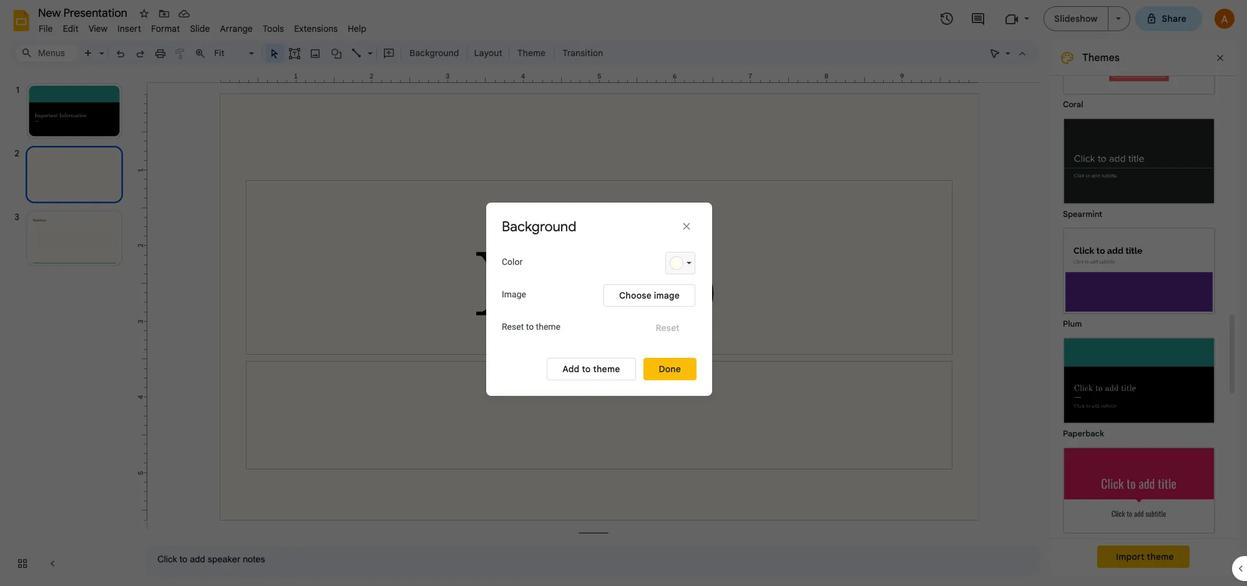 Task type: locate. For each thing, give the bounding box(es) containing it.
color
[[502, 257, 523, 267]]

1 vertical spatial to
[[582, 364, 591, 375]]

reset inside button
[[656, 323, 680, 334]]

1 horizontal spatial background
[[502, 218, 577, 235]]

navigation
[[0, 71, 137, 587]]

reset button
[[640, 317, 696, 340]]

0 horizontal spatial theme
[[536, 322, 561, 332]]

0 horizontal spatial to
[[526, 322, 534, 332]]

background
[[410, 47, 459, 59], [502, 218, 577, 235]]

theme button
[[512, 44, 551, 62]]

navigation inside background application
[[0, 71, 137, 587]]

Rename text field
[[34, 5, 134, 20]]

1 vertical spatial theme
[[593, 364, 620, 375]]

1 horizontal spatial theme
[[593, 364, 620, 375]]

reset
[[502, 322, 524, 332], [656, 323, 680, 334]]

to
[[526, 322, 534, 332], [582, 364, 591, 375]]

image
[[654, 291, 680, 302]]

1 vertical spatial background
[[502, 218, 577, 235]]

theme inside button
[[593, 364, 620, 375]]

add
[[563, 364, 580, 375]]

Star checkbox
[[136, 5, 153, 22]]

import theme button
[[1098, 546, 1190, 569]]

background inside 'button'
[[410, 47, 459, 59]]

plum
[[1063, 319, 1082, 330]]

0 vertical spatial background
[[410, 47, 459, 59]]

background heading
[[502, 218, 627, 236]]

modern writer image
[[1065, 449, 1215, 533]]

Modern Writer radio
[[1057, 441, 1222, 551]]

background inside heading
[[502, 218, 577, 235]]

done button
[[644, 358, 697, 381]]

reset down image
[[656, 323, 680, 334]]

1 horizontal spatial to
[[582, 364, 591, 375]]

reset down "image"
[[502, 322, 524, 332]]

Coral radio
[[1057, 2, 1222, 112]]

to inside button
[[582, 364, 591, 375]]

choose image
[[620, 291, 680, 302]]

1 horizontal spatial reset
[[656, 323, 680, 334]]

2 horizontal spatial theme
[[1147, 552, 1175, 563]]

menu bar
[[34, 16, 372, 37]]

2 vertical spatial theme
[[1147, 552, 1175, 563]]

done
[[659, 364, 681, 375]]

choose image button
[[604, 285, 696, 307]]

0 horizontal spatial reset
[[502, 322, 524, 332]]

0 horizontal spatial background
[[410, 47, 459, 59]]

Menus field
[[16, 44, 78, 62]]

theme
[[536, 322, 561, 332], [593, 364, 620, 375], [1147, 552, 1175, 563]]

0 vertical spatial to
[[526, 322, 534, 332]]

background dialog
[[486, 203, 712, 396]]

main toolbar
[[77, 44, 610, 62]]

to right add
[[582, 364, 591, 375]]

transition
[[563, 47, 603, 59]]

Spearmint radio
[[1057, 112, 1222, 222]]

0 vertical spatial theme
[[536, 322, 561, 332]]

add to theme button
[[547, 358, 636, 381]]

to down "image"
[[526, 322, 534, 332]]

share. private to only me. image
[[1146, 13, 1157, 24]]



Task type: describe. For each thing, give the bounding box(es) containing it.
menu bar banner
[[0, 0, 1248, 587]]

paperback
[[1063, 429, 1105, 440]]

mode and view toolbar
[[985, 41, 1033, 66]]

theme
[[518, 47, 546, 59]]

Plum radio
[[1057, 222, 1222, 332]]

reset to theme
[[502, 322, 561, 332]]

coral
[[1063, 99, 1084, 110]]

import theme
[[1117, 552, 1175, 563]]

transition button
[[557, 44, 609, 62]]

theme for add to theme
[[593, 364, 620, 375]]

spearmint
[[1063, 209, 1103, 220]]

menu bar inside menu bar banner
[[34, 16, 372, 37]]

import
[[1117, 552, 1145, 563]]

reset for reset to theme
[[502, 322, 524, 332]]

background button
[[404, 44, 465, 62]]

choose
[[620, 291, 652, 302]]

add to theme
[[563, 364, 620, 375]]

Paperback radio
[[1057, 332, 1222, 441]]

image
[[502, 289, 526, 299]]

themes
[[1083, 52, 1120, 64]]

theme for reset to theme
[[536, 322, 561, 332]]

reset for reset
[[656, 323, 680, 334]]

to for add
[[582, 364, 591, 375]]

themes section
[[1050, 2, 1238, 577]]

to for reset
[[526, 322, 534, 332]]

background application
[[0, 0, 1248, 587]]

theme inside "button"
[[1147, 552, 1175, 563]]



Task type: vqa. For each thing, say whether or not it's contained in the screenshot.
The South: The Art of the Cypress Google Slides Element
no



